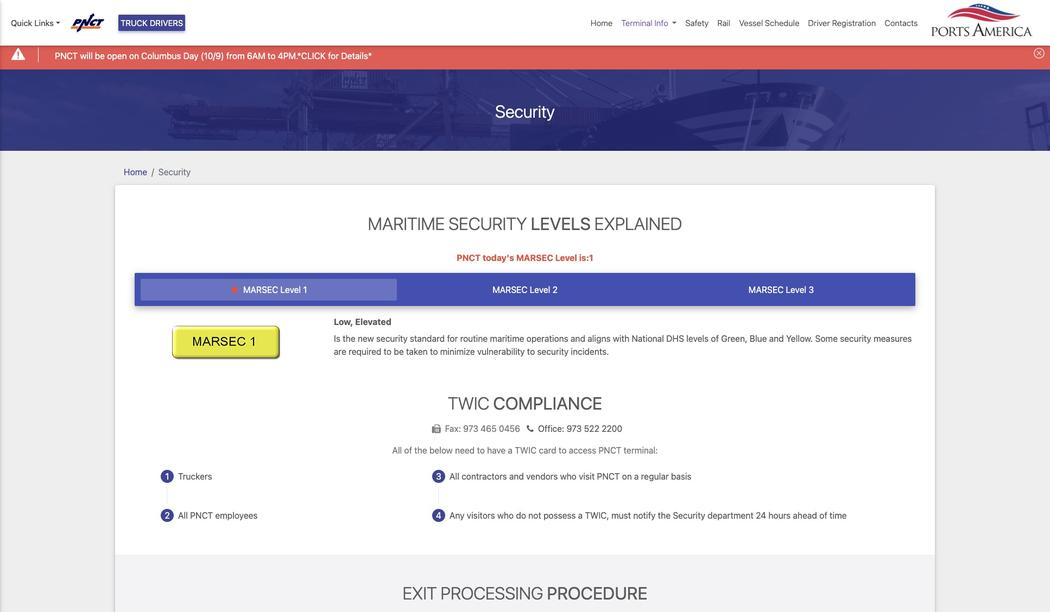 Task type: describe. For each thing, give the bounding box(es) containing it.
0 horizontal spatial levels
[[531, 213, 591, 234]]

is the new security standard for routine maritime operations and aligns with national dhs levels of green, blue and yellow. some security measures are required to be taken to minimize vulnerability to security incidents.
[[334, 334, 913, 357]]

1 vertical spatial home
[[124, 167, 147, 177]]

any visitors who do not possess a twic, must notify the security department 24 hours ahead of time
[[450, 511, 847, 521]]

visitors
[[467, 511, 495, 521]]

marsec level 3 link
[[654, 279, 910, 301]]

2 inside tab list
[[553, 285, 558, 295]]

truck drivers
[[121, 18, 183, 28]]

terminal info
[[622, 18, 669, 28]]

to right card
[[559, 446, 567, 456]]

below
[[430, 446, 453, 456]]

some
[[816, 334, 838, 344]]

today's
[[483, 253, 514, 263]]

minimize
[[440, 347, 475, 357]]

973 for fax:
[[464, 424, 479, 434]]

level for marsec level 3
[[786, 285, 807, 295]]

possess
[[544, 511, 576, 521]]

pnct will be open on columbus day (10/9) from 6am to 4pm.*click for details* link
[[55, 49, 372, 62]]

4
[[436, 511, 442, 521]]

exit processing procedure
[[403, 583, 648, 604]]

access
[[569, 446, 597, 456]]

from
[[226, 51, 245, 61]]

ahead
[[793, 511, 818, 521]]

1 vertical spatial twic
[[515, 446, 537, 456]]

hours
[[769, 511, 791, 521]]

card
[[539, 446, 557, 456]]

1 horizontal spatial and
[[571, 334, 586, 344]]

to left have
[[477, 446, 485, 456]]

0 horizontal spatial security
[[376, 334, 408, 344]]

not
[[529, 511, 542, 521]]

close image
[[1034, 48, 1045, 59]]

have
[[487, 446, 506, 456]]

levels inside is the new security standard for routine maritime operations and aligns with national dhs levels of green, blue and yellow. some security measures are required to be taken to minimize vulnerability to security incidents.
[[687, 334, 709, 344]]

973 for office:
[[567, 424, 582, 434]]

visit
[[579, 472, 595, 482]]

vessel schedule link
[[735, 12, 804, 33]]

routine
[[460, 334, 488, 344]]

aligns
[[588, 334, 611, 344]]

2200
[[602, 424, 623, 434]]

is:1
[[580, 253, 594, 263]]

0 horizontal spatial who
[[498, 511, 514, 521]]

all pnct employees
[[178, 511, 258, 521]]

driver registration
[[809, 18, 877, 28]]

day
[[183, 51, 199, 61]]

all contractors and vendors who visit pnct on a regular basis
[[450, 472, 692, 482]]

blue
[[750, 334, 767, 344]]

do
[[516, 511, 526, 521]]

notify
[[634, 511, 656, 521]]

processing
[[441, 583, 544, 604]]

contacts link
[[881, 12, 923, 33]]

all for all of the below need to have a twic card to access pnct terminal:
[[392, 446, 402, 456]]

1 horizontal spatial the
[[415, 446, 427, 456]]

elevated
[[355, 317, 392, 327]]

quick links link
[[11, 17, 60, 29]]

6am
[[247, 51, 266, 61]]

office: 973 522 2200 link
[[523, 424, 623, 434]]

marsec level 1
[[241, 285, 307, 295]]

new
[[358, 334, 374, 344]]

employees
[[215, 511, 258, 521]]

maritime
[[490, 334, 525, 344]]

driver
[[809, 18, 831, 28]]

office:
[[538, 424, 565, 434]]

all for all contractors and vendors who visit pnct on a regular basis
[[450, 472, 460, 482]]

maritime
[[368, 213, 445, 234]]

is
[[334, 334, 341, 344]]

2 horizontal spatial the
[[658, 511, 671, 521]]

terminal info link
[[617, 12, 681, 33]]

to inside pnct will be open on columbus day (10/9) from 6am to 4pm.*click for details* link
[[268, 51, 276, 61]]

taken
[[406, 347, 428, 357]]

level for marsec level 1
[[281, 285, 301, 295]]

truck
[[121, 18, 148, 28]]

all for all pnct employees
[[178, 511, 188, 521]]

to right required
[[384, 347, 392, 357]]

low,
[[334, 317, 353, 327]]

operations
[[527, 334, 569, 344]]

465
[[481, 424, 497, 434]]

0 horizontal spatial 2
[[165, 511, 170, 521]]

4pm.*click
[[278, 51, 326, 61]]

department
[[708, 511, 754, 521]]

contacts
[[885, 18, 918, 28]]

regular
[[641, 472, 669, 482]]

the inside is the new security standard for routine maritime operations and aligns with national dhs levels of green, blue and yellow. some security measures are required to be taken to minimize vulnerability to security incidents.
[[343, 334, 356, 344]]

info
[[655, 18, 669, 28]]

contractors
[[462, 472, 507, 482]]

of inside is the new security standard for routine maritime operations and aligns with national dhs levels of green, blue and yellow. some security measures are required to be taken to minimize vulnerability to security incidents.
[[711, 334, 719, 344]]

time
[[830, 511, 847, 521]]

twic compliance
[[448, 393, 603, 414]]

registration
[[833, 18, 877, 28]]



Task type: locate. For each thing, give the bounding box(es) containing it.
green,
[[722, 334, 748, 344]]

1 vertical spatial the
[[415, 446, 427, 456]]

0 horizontal spatial of
[[404, 446, 412, 456]]

0 vertical spatial levels
[[531, 213, 591, 234]]

home
[[591, 18, 613, 28], [124, 167, 147, 177]]

2 vertical spatial of
[[820, 511, 828, 521]]

1 horizontal spatial 3
[[809, 285, 814, 295]]

vessel
[[740, 18, 763, 28]]

the left below
[[415, 446, 427, 456]]

2 973 from the left
[[567, 424, 582, 434]]

drivers
[[150, 18, 183, 28]]

vulnerability
[[477, 347, 525, 357]]

0 vertical spatial be
[[95, 51, 105, 61]]

1 vertical spatial 1
[[165, 472, 169, 482]]

quick links
[[11, 18, 54, 28]]

pnct inside alert
[[55, 51, 78, 61]]

security down "elevated"
[[376, 334, 408, 344]]

1 vertical spatial be
[[394, 347, 404, 357]]

for left details*
[[328, 51, 339, 61]]

1 horizontal spatial a
[[578, 511, 583, 521]]

pnct left employees
[[190, 511, 213, 521]]

will
[[80, 51, 93, 61]]

on
[[129, 51, 139, 61], [622, 472, 632, 482]]

tab list
[[135, 273, 916, 307]]

1 vertical spatial levels
[[687, 334, 709, 344]]

2
[[553, 285, 558, 295], [165, 511, 170, 521]]

details*
[[341, 51, 372, 61]]

pnct down 2200
[[599, 446, 622, 456]]

twic
[[448, 393, 490, 414], [515, 446, 537, 456]]

1 vertical spatial a
[[635, 472, 639, 482]]

0 horizontal spatial twic
[[448, 393, 490, 414]]

be inside is the new security standard for routine maritime operations and aligns with national dhs levels of green, blue and yellow. some security measures are required to be taken to minimize vulnerability to security incidents.
[[394, 347, 404, 357]]

0 horizontal spatial home link
[[124, 167, 147, 177]]

1 vertical spatial of
[[404, 446, 412, 456]]

to down operations
[[527, 347, 535, 357]]

security down operations
[[538, 347, 569, 357]]

phone image
[[523, 425, 538, 434]]

1 horizontal spatial who
[[560, 472, 577, 482]]

1 horizontal spatial on
[[622, 472, 632, 482]]

(10/9)
[[201, 51, 224, 61]]

of left green,
[[711, 334, 719, 344]]

973 right fax:
[[464, 424, 479, 434]]

1 horizontal spatial home link
[[587, 12, 617, 33]]

2 horizontal spatial a
[[635, 472, 639, 482]]

3
[[809, 285, 814, 295], [436, 472, 442, 482]]

rail
[[718, 18, 731, 28]]

1 horizontal spatial security
[[538, 347, 569, 357]]

on inside alert
[[129, 51, 139, 61]]

be
[[95, 51, 105, 61], [394, 347, 404, 357]]

a left regular
[[635, 472, 639, 482]]

1 horizontal spatial be
[[394, 347, 404, 357]]

a right have
[[508, 446, 513, 456]]

low, elevated
[[334, 317, 392, 327]]

explained
[[595, 213, 683, 234]]

open
[[107, 51, 127, 61]]

522
[[584, 424, 600, 434]]

terminal:
[[624, 446, 658, 456]]

security right "some" on the bottom
[[841, 334, 872, 344]]

links
[[34, 18, 54, 28]]

pnct right visit
[[597, 472, 620, 482]]

and
[[571, 334, 586, 344], [770, 334, 784, 344], [510, 472, 524, 482]]

973
[[464, 424, 479, 434], [567, 424, 582, 434]]

level inside marsec level 2 link
[[530, 285, 551, 295]]

1 horizontal spatial of
[[711, 334, 719, 344]]

0 vertical spatial of
[[711, 334, 719, 344]]

0 horizontal spatial home
[[124, 167, 147, 177]]

for inside alert
[[328, 51, 339, 61]]

pnct left will on the left top of page
[[55, 51, 78, 61]]

24
[[756, 511, 767, 521]]

0456
[[499, 424, 521, 434]]

pnct left today's
[[457, 253, 481, 263]]

twic up fax: 973 465 0456
[[448, 393, 490, 414]]

twic,
[[585, 511, 610, 521]]

0 vertical spatial all
[[392, 446, 402, 456]]

marsec for marsec level 1
[[243, 285, 278, 295]]

1 horizontal spatial 2
[[553, 285, 558, 295]]

marsec for marsec level 3
[[749, 285, 784, 295]]

3 up yellow.
[[809, 285, 814, 295]]

0 horizontal spatial for
[[328, 51, 339, 61]]

0 vertical spatial 2
[[553, 285, 558, 295]]

office: 973 522 2200
[[538, 424, 623, 434]]

all down truckers
[[178, 511, 188, 521]]

a left twic,
[[578, 511, 583, 521]]

the right 'is'
[[343, 334, 356, 344]]

1 inside tab list
[[303, 285, 307, 295]]

0 horizontal spatial all
[[178, 511, 188, 521]]

incidents.
[[571, 347, 609, 357]]

level inside marsec level 1 link
[[281, 285, 301, 295]]

0 vertical spatial the
[[343, 334, 356, 344]]

fax: 973 465 0456
[[445, 424, 523, 434]]

2 down pnct today's marsec level is:1
[[553, 285, 558, 295]]

2 horizontal spatial all
[[450, 472, 460, 482]]

levels up is:1
[[531, 213, 591, 234]]

1 vertical spatial who
[[498, 511, 514, 521]]

0 vertical spatial home link
[[587, 12, 617, 33]]

level inside marsec level 3 link
[[786, 285, 807, 295]]

to down standard
[[430, 347, 438, 357]]

safety
[[686, 18, 709, 28]]

home link
[[587, 12, 617, 33], [124, 167, 147, 177]]

vendors
[[527, 472, 558, 482]]

maritime security levels explained
[[368, 213, 683, 234]]

any
[[450, 511, 465, 521]]

exit
[[403, 583, 437, 604]]

with
[[613, 334, 630, 344]]

compliance
[[493, 393, 603, 414]]

0 horizontal spatial 3
[[436, 472, 442, 482]]

be right will on the left top of page
[[95, 51, 105, 61]]

0 horizontal spatial be
[[95, 51, 105, 61]]

marsec level 1 link
[[141, 279, 397, 301]]

marsec level 2
[[493, 285, 558, 295]]

1 horizontal spatial twic
[[515, 446, 537, 456]]

0 horizontal spatial on
[[129, 51, 139, 61]]

truck drivers link
[[118, 15, 185, 31]]

are
[[334, 347, 347, 357]]

vessel schedule
[[740, 18, 800, 28]]

of left time
[[820, 511, 828, 521]]

to
[[268, 51, 276, 61], [384, 347, 392, 357], [430, 347, 438, 357], [527, 347, 535, 357], [477, 446, 485, 456], [559, 446, 567, 456]]

all down need
[[450, 472, 460, 482]]

on left regular
[[622, 472, 632, 482]]

1 horizontal spatial 973
[[567, 424, 582, 434]]

1 horizontal spatial levels
[[687, 334, 709, 344]]

of left below
[[404, 446, 412, 456]]

marsec level 3
[[749, 285, 814, 295]]

0 horizontal spatial and
[[510, 472, 524, 482]]

procedure
[[547, 583, 648, 604]]

2 vertical spatial the
[[658, 511, 671, 521]]

pnct will be open on columbus day (10/9) from 6am to 4pm.*click for details*
[[55, 51, 372, 61]]

0 vertical spatial home
[[591, 18, 613, 28]]

who
[[560, 472, 577, 482], [498, 511, 514, 521]]

need
[[455, 446, 475, 456]]

0 vertical spatial who
[[560, 472, 577, 482]]

marsec for marsec level 2
[[493, 285, 528, 295]]

for up minimize
[[447, 334, 458, 344]]

tab list containing marsec level 1
[[135, 273, 916, 307]]

2 horizontal spatial of
[[820, 511, 828, 521]]

be inside alert
[[95, 51, 105, 61]]

quick
[[11, 18, 32, 28]]

0 vertical spatial 1
[[303, 285, 307, 295]]

1 vertical spatial 3
[[436, 472, 442, 482]]

2 vertical spatial a
[[578, 511, 583, 521]]

0 vertical spatial for
[[328, 51, 339, 61]]

0 vertical spatial a
[[508, 446, 513, 456]]

2 horizontal spatial security
[[841, 334, 872, 344]]

be left taken
[[394, 347, 404, 357]]

measures
[[874, 334, 913, 344]]

1 vertical spatial 2
[[165, 511, 170, 521]]

0 horizontal spatial 973
[[464, 424, 479, 434]]

1 973 from the left
[[464, 424, 479, 434]]

safety link
[[681, 12, 714, 33]]

2 left all pnct employees
[[165, 511, 170, 521]]

rail link
[[714, 12, 735, 33]]

2 horizontal spatial and
[[770, 334, 784, 344]]

on right open
[[129, 51, 139, 61]]

2 vertical spatial all
[[178, 511, 188, 521]]

pnct today's marsec level is:1
[[457, 253, 594, 263]]

1 vertical spatial all
[[450, 472, 460, 482]]

and right blue on the bottom right of page
[[770, 334, 784, 344]]

who left do
[[498, 511, 514, 521]]

marsec level 2 link
[[397, 279, 654, 301]]

1 vertical spatial for
[[447, 334, 458, 344]]

to right '6am'
[[268, 51, 276, 61]]

marsec
[[517, 253, 554, 263], [243, 285, 278, 295], [493, 285, 528, 295], [749, 285, 784, 295]]

standard
[[410, 334, 445, 344]]

0 vertical spatial twic
[[448, 393, 490, 414]]

who left visit
[[560, 472, 577, 482]]

1 vertical spatial on
[[622, 472, 632, 482]]

a
[[508, 446, 513, 456], [635, 472, 639, 482], [578, 511, 583, 521]]

level
[[556, 253, 577, 263], [281, 285, 301, 295], [530, 285, 551, 295], [786, 285, 807, 295]]

twic left card
[[515, 446, 537, 456]]

the
[[343, 334, 356, 344], [415, 446, 427, 456], [658, 511, 671, 521]]

level for marsec level 2
[[530, 285, 551, 295]]

0 horizontal spatial the
[[343, 334, 356, 344]]

1 horizontal spatial home
[[591, 18, 613, 28]]

all of the below need to have a twic card to access pnct terminal:
[[392, 446, 658, 456]]

3 down below
[[436, 472, 442, 482]]

0 vertical spatial on
[[129, 51, 139, 61]]

basis
[[671, 472, 692, 482]]

security
[[496, 101, 555, 121], [158, 167, 191, 177], [449, 213, 527, 234], [673, 511, 706, 521]]

the right notify
[[658, 511, 671, 521]]

for inside is the new security standard for routine maritime operations and aligns with national dhs levels of green, blue and yellow. some security measures are required to be taken to minimize vulnerability to security incidents.
[[447, 334, 458, 344]]

pnct will be open on columbus day (10/9) from 6am to 4pm.*click for details* alert
[[0, 40, 1051, 69]]

dhs
[[667, 334, 685, 344]]

all left below
[[392, 446, 402, 456]]

0 horizontal spatial a
[[508, 446, 513, 456]]

and left vendors
[[510, 472, 524, 482]]

0 vertical spatial 3
[[809, 285, 814, 295]]

truckers
[[178, 472, 212, 482]]

1 horizontal spatial all
[[392, 446, 402, 456]]

1 vertical spatial home link
[[124, 167, 147, 177]]

1 horizontal spatial 1
[[303, 285, 307, 295]]

columbus
[[141, 51, 181, 61]]

national
[[632, 334, 664, 344]]

973 left 522
[[567, 424, 582, 434]]

levels right dhs
[[687, 334, 709, 344]]

and up incidents.
[[571, 334, 586, 344]]

levels
[[531, 213, 591, 234], [687, 334, 709, 344]]

schedule
[[765, 18, 800, 28]]

0 horizontal spatial 1
[[165, 472, 169, 482]]

1 horizontal spatial for
[[447, 334, 458, 344]]



Task type: vqa. For each thing, say whether or not it's contained in the screenshot.
the rightmost Gate
no



